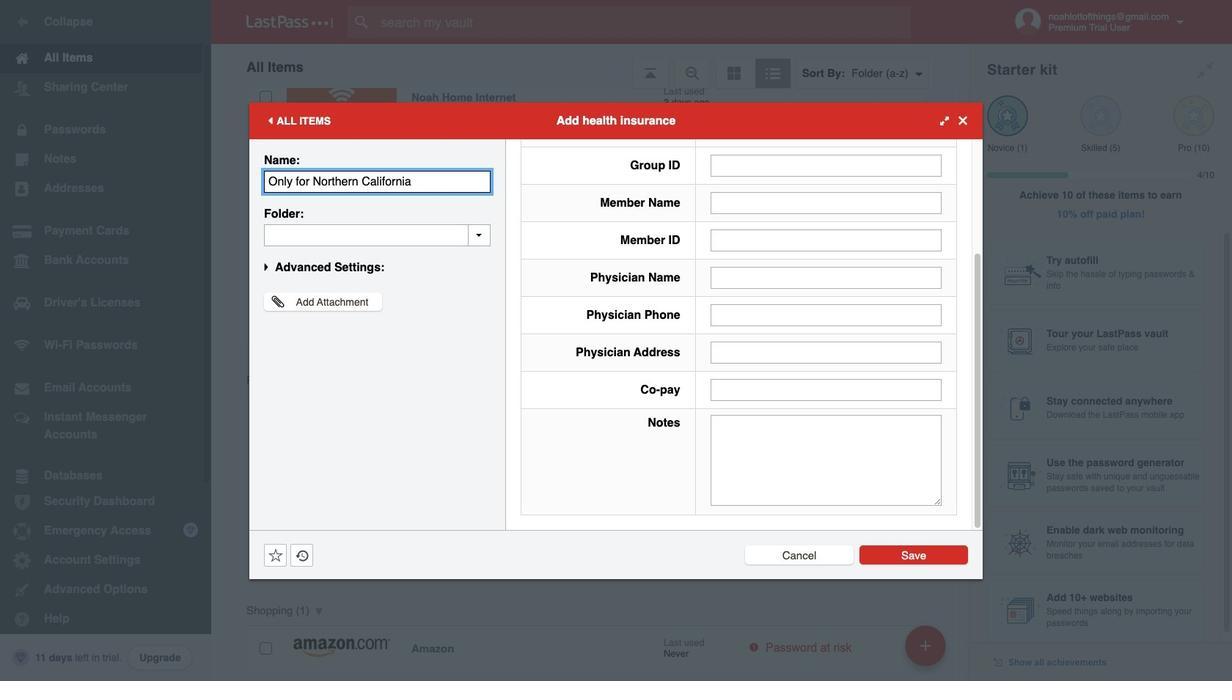 Task type: describe. For each thing, give the bounding box(es) containing it.
new item image
[[921, 641, 931, 651]]

vault options navigation
[[211, 44, 970, 88]]

lastpass image
[[247, 15, 333, 29]]

new item navigation
[[900, 621, 955, 682]]



Task type: vqa. For each thing, say whether or not it's contained in the screenshot.
New Item element
no



Task type: locate. For each thing, give the bounding box(es) containing it.
dialog
[[249, 0, 983, 579]]

Search search field
[[348, 6, 934, 38]]

search my vault text field
[[348, 6, 934, 38]]

None text field
[[264, 171, 491, 193], [711, 267, 942, 289], [711, 379, 942, 401], [264, 171, 491, 193], [711, 267, 942, 289], [711, 379, 942, 401]]

None text field
[[711, 154, 942, 176], [711, 192, 942, 214], [264, 224, 491, 246], [711, 229, 942, 251], [711, 304, 942, 326], [711, 342, 942, 364], [711, 415, 942, 506], [711, 154, 942, 176], [711, 192, 942, 214], [264, 224, 491, 246], [711, 229, 942, 251], [711, 304, 942, 326], [711, 342, 942, 364], [711, 415, 942, 506]]

main navigation navigation
[[0, 0, 211, 682]]



